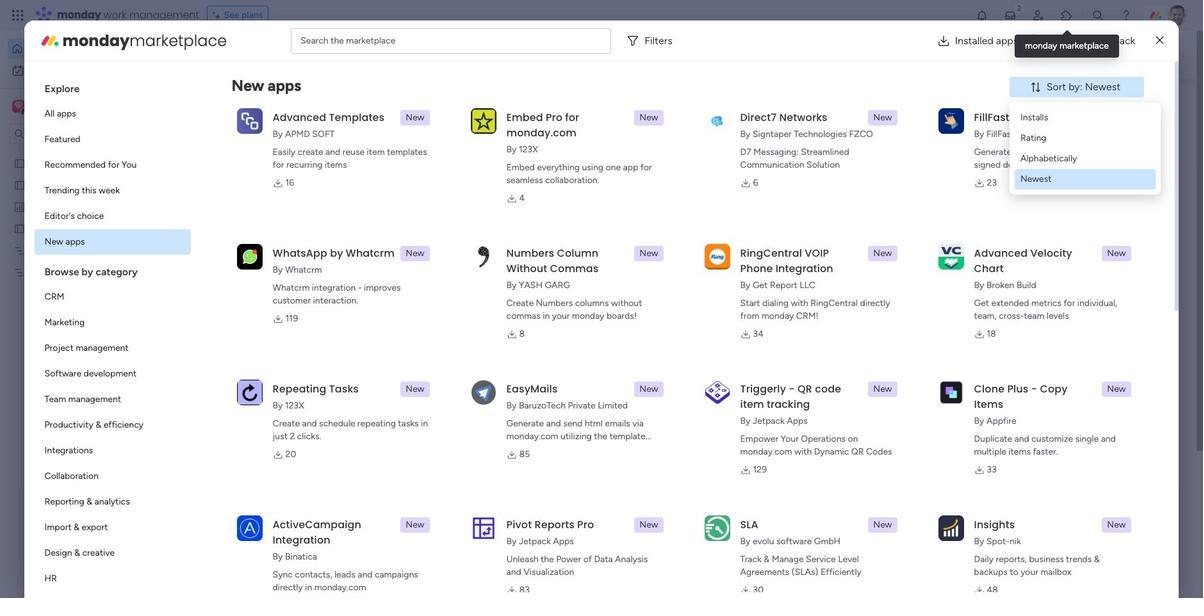 Task type: locate. For each thing, give the bounding box(es) containing it.
add to favorites image
[[661, 234, 674, 247], [887, 234, 900, 247]]

quick search results list box
[[236, 120, 922, 446]]

component image
[[252, 254, 264, 266], [479, 254, 490, 266]]

1 vertical spatial circle o image
[[972, 186, 981, 195]]

1 horizontal spatial add to favorites image
[[887, 234, 900, 247]]

1 component image from the left
[[252, 254, 264, 266]]

circle o image
[[972, 169, 981, 179], [972, 186, 981, 195]]

invite members image
[[1032, 9, 1045, 22]]

update feed image
[[1004, 9, 1017, 22]]

terry turtle image
[[266, 527, 292, 552], [266, 573, 292, 598]]

1 horizontal spatial monday marketplace image
[[1060, 9, 1073, 22]]

1 terry turtle image from the top
[[266, 527, 292, 552]]

1 vertical spatial heading
[[34, 255, 191, 284]]

public board image
[[13, 157, 26, 169], [13, 179, 26, 191], [252, 234, 266, 248], [252, 391, 266, 405]]

1 add to favorites image from the left
[[661, 234, 674, 247]]

component image
[[705, 254, 716, 266]]

1 horizontal spatial component image
[[479, 254, 490, 266]]

0 horizontal spatial monday marketplace image
[[39, 30, 60, 51]]

list box
[[34, 72, 191, 598], [0, 150, 163, 456]]

2 add to favorites image from the left
[[887, 234, 900, 247]]

0 vertical spatial heading
[[34, 72, 191, 101]]

1 horizontal spatial public board image
[[479, 234, 493, 248]]

0 horizontal spatial component image
[[252, 254, 264, 266]]

option
[[8, 38, 156, 59], [8, 60, 156, 81], [34, 101, 191, 127], [34, 127, 191, 152], [0, 151, 163, 154], [34, 152, 191, 178], [34, 178, 191, 204], [34, 204, 191, 229], [34, 229, 191, 255], [34, 284, 191, 310], [34, 310, 191, 336], [34, 336, 191, 361], [34, 361, 191, 387], [34, 387, 191, 413], [34, 413, 191, 438], [34, 438, 191, 464], [34, 464, 191, 489], [34, 489, 191, 515], [34, 515, 191, 541], [34, 541, 191, 566], [34, 566, 191, 592]]

public dashboard image
[[705, 234, 719, 248]]

menu menu
[[1015, 108, 1156, 190]]

see plans image
[[212, 8, 224, 22]]

0 horizontal spatial add to favorites image
[[661, 234, 674, 247]]

workspace image
[[12, 99, 25, 113], [14, 99, 23, 113]]

monday marketplace image
[[1060, 9, 1073, 22], [39, 30, 60, 51]]

0 vertical spatial terry turtle image
[[266, 527, 292, 552]]

public board image
[[13, 222, 26, 234], [479, 234, 493, 248]]

dapulse x slim image
[[1126, 93, 1142, 108]]

1 vertical spatial terry turtle image
[[266, 573, 292, 598]]

app logo image
[[237, 108, 262, 134], [471, 108, 496, 134], [704, 108, 730, 134], [938, 108, 964, 134], [237, 244, 262, 270], [471, 244, 496, 270], [704, 244, 730, 270], [938, 244, 964, 270], [237, 380, 262, 405], [471, 380, 496, 405], [704, 380, 730, 405], [938, 380, 964, 405], [237, 516, 262, 541], [471, 516, 496, 541], [704, 516, 730, 541], [938, 516, 964, 541]]

public board image inside "quick search results" list box
[[479, 234, 493, 248]]

0 vertical spatial circle o image
[[972, 169, 981, 179]]

check circle image
[[972, 137, 981, 146]]

1 vertical spatial monday marketplace image
[[39, 30, 60, 51]]

add to favorites image for component image at the right top of page
[[887, 234, 900, 247]]

public dashboard image
[[13, 201, 26, 213]]

Search in workspace field
[[27, 127, 107, 141]]

v2 user feedback image
[[964, 48, 973, 62]]

add to favorites image for 2nd component icon from left
[[661, 234, 674, 247]]

help image
[[1120, 9, 1133, 22]]

heading
[[34, 72, 191, 101], [34, 255, 191, 284]]



Task type: describe. For each thing, give the bounding box(es) containing it.
2 component image from the left
[[479, 254, 490, 266]]

terry turtle image
[[1167, 5, 1188, 26]]

2 workspace image from the left
[[14, 99, 23, 113]]

2 terry turtle image from the top
[[266, 573, 292, 598]]

select product image
[[12, 9, 24, 22]]

1 workspace image from the left
[[12, 99, 25, 113]]

dapulse x slim image
[[1156, 33, 1164, 48]]

0 vertical spatial monday marketplace image
[[1060, 9, 1073, 22]]

check circle image
[[972, 120, 981, 130]]

close recently visited image
[[236, 104, 252, 120]]

2 circle o image from the top
[[972, 186, 981, 195]]

1 heading from the top
[[34, 72, 191, 101]]

notifications image
[[976, 9, 988, 22]]

v2 bolt switch image
[[1063, 48, 1071, 62]]

1 circle o image from the top
[[972, 169, 981, 179]]

2 heading from the top
[[34, 255, 191, 284]]

2 image
[[1013, 1, 1025, 15]]

0 horizontal spatial public board image
[[13, 222, 26, 234]]

circle o image
[[972, 153, 981, 163]]

templates image image
[[965, 258, 1134, 346]]

search everything image
[[1092, 9, 1104, 22]]

workspace selection element
[[12, 99, 107, 115]]

help center element
[[953, 528, 1145, 580]]



Task type: vqa. For each thing, say whether or not it's contained in the screenshot.
first Public board icon from the right
no



